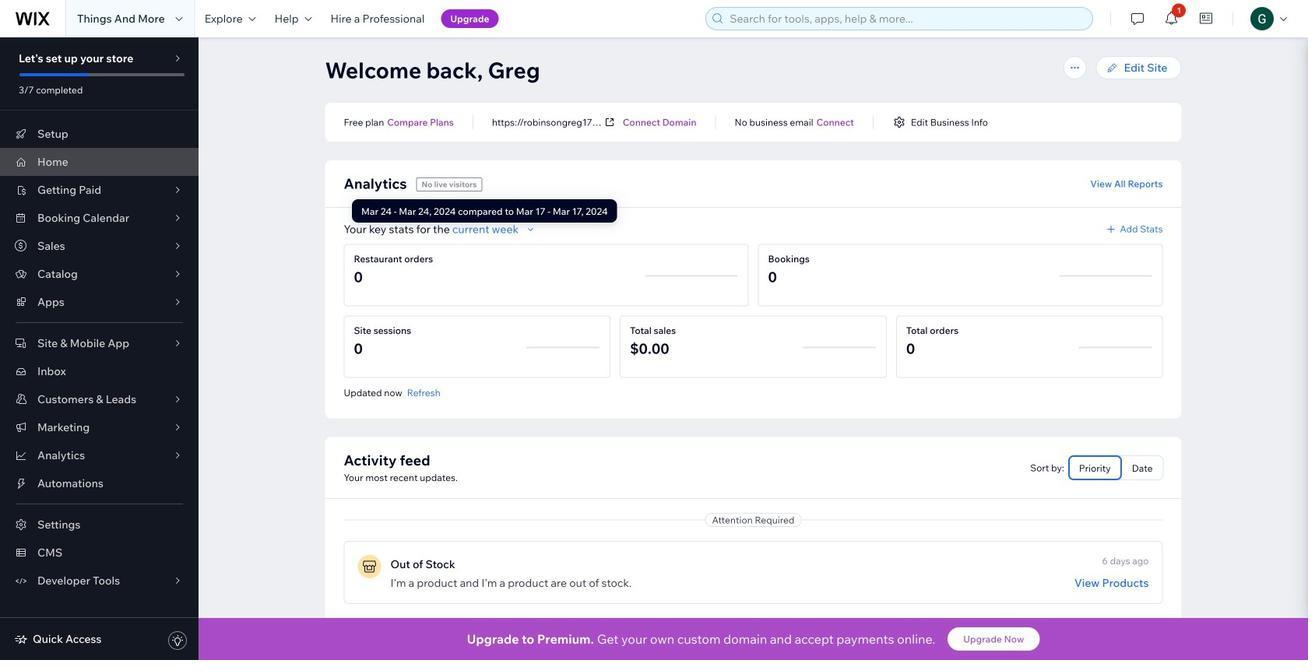 Task type: locate. For each thing, give the bounding box(es) containing it.
Search for tools, apps, help & more... field
[[725, 8, 1088, 30]]



Task type: vqa. For each thing, say whether or not it's contained in the screenshot.
The Quick at the bottom left of the page
no



Task type: describe. For each thing, give the bounding box(es) containing it.
sidebar element
[[0, 37, 199, 661]]



